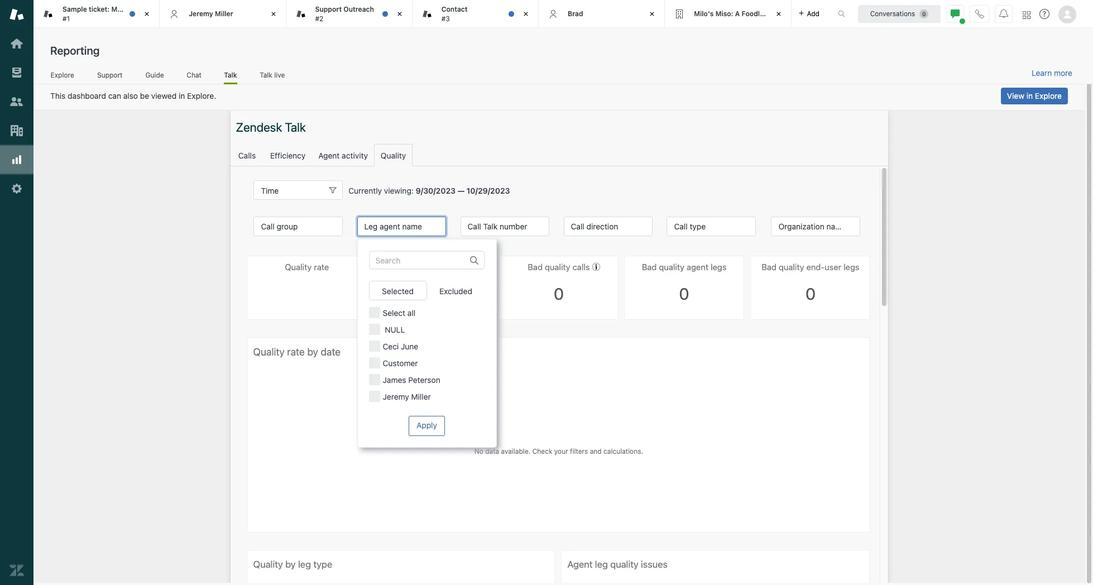 Task type: locate. For each thing, give the bounding box(es) containing it.
tab
[[33, 0, 161, 28], [286, 0, 412, 28], [412, 0, 539, 28]]

button displays agent's chat status as online. image
[[951, 9, 960, 18]]

zendesk products image
[[1023, 11, 1031, 19]]

close image inside brad tab
[[647, 8, 658, 20]]

be
[[140, 91, 149, 100]]

add button
[[791, 0, 826, 27]]

the
[[130, 5, 140, 13]]

in right viewed
[[179, 91, 185, 100]]

close image right foodlez
[[773, 8, 784, 20]]

close image for milo's miso: a foodlez subsidiary
[[773, 8, 784, 20]]

support inside 'link'
[[97, 71, 123, 79]]

support for support
[[97, 71, 123, 79]]

milo's
[[694, 9, 714, 18]]

2 horizontal spatial close image
[[773, 8, 784, 20]]

milo's miso: a foodlez subsidiary tab
[[665, 0, 804, 28]]

in
[[179, 91, 185, 100], [1027, 91, 1033, 100]]

tab containing sample ticket: meet the ticket
[[33, 0, 161, 28]]

2 in from the left
[[1027, 91, 1033, 100]]

close image inside milo's miso: a foodlez subsidiary tab
[[773, 8, 784, 20]]

1 horizontal spatial support
[[315, 5, 342, 13]]

2 close image from the left
[[520, 8, 532, 20]]

ticket
[[142, 5, 161, 13]]

support link
[[97, 71, 123, 83]]

2 close image from the left
[[394, 8, 405, 20]]

0 horizontal spatial in
[[179, 91, 185, 100]]

viewed
[[151, 91, 177, 100]]

support up #2 at top left
[[315, 5, 342, 13]]

close image
[[141, 8, 153, 20], [520, 8, 532, 20], [647, 8, 658, 20]]

0 horizontal spatial support
[[97, 71, 123, 79]]

talk link
[[224, 71, 237, 84]]

3 close image from the left
[[647, 8, 658, 20]]

1 horizontal spatial talk
[[260, 71, 272, 79]]

3 close image from the left
[[773, 8, 784, 20]]

1 close image from the left
[[141, 8, 153, 20]]

1 horizontal spatial close image
[[520, 8, 532, 20]]

support
[[315, 5, 342, 13], [97, 71, 123, 79]]

0 horizontal spatial close image
[[141, 8, 153, 20]]

this dashboard can also be viewed in explore.
[[50, 91, 216, 100]]

talk live link
[[259, 71, 285, 83]]

talk left live
[[260, 71, 272, 79]]

explore
[[51, 71, 74, 79], [1035, 91, 1062, 100]]

talk
[[224, 71, 237, 79], [260, 71, 272, 79]]

more
[[1054, 68, 1073, 78]]

main element
[[0, 0, 33, 585]]

1 horizontal spatial in
[[1027, 91, 1033, 100]]

explore down learn more link
[[1035, 91, 1062, 100]]

in right view on the right of page
[[1027, 91, 1033, 100]]

jeremy
[[189, 9, 213, 18]]

close image left #2 at top left
[[268, 8, 279, 20]]

close image
[[268, 8, 279, 20], [394, 8, 405, 20], [773, 8, 784, 20]]

1 talk from the left
[[224, 71, 237, 79]]

0 vertical spatial support
[[315, 5, 342, 13]]

support for support outreach #2
[[315, 5, 342, 13]]

explore up this
[[51, 71, 74, 79]]

a
[[735, 9, 740, 18]]

1 tab from the left
[[33, 0, 161, 28]]

1 vertical spatial explore
[[1035, 91, 1062, 100]]

view
[[1007, 91, 1025, 100]]

organizations image
[[9, 123, 24, 138]]

chat link
[[186, 71, 202, 83]]

2 talk from the left
[[260, 71, 272, 79]]

3 tab from the left
[[412, 0, 539, 28]]

conversations button
[[858, 5, 941, 23]]

view in explore button
[[1001, 88, 1068, 104]]

reporting image
[[9, 152, 24, 167]]

support inside support outreach #2
[[315, 5, 342, 13]]

close image right outreach
[[394, 8, 405, 20]]

close image left milo's
[[647, 8, 658, 20]]

close image right the
[[141, 8, 153, 20]]

talk right chat
[[224, 71, 237, 79]]

get started image
[[9, 36, 24, 51]]

1 vertical spatial support
[[97, 71, 123, 79]]

dashboard
[[68, 91, 106, 100]]

talk for talk link
[[224, 71, 237, 79]]

1 horizontal spatial close image
[[394, 8, 405, 20]]

add
[[807, 9, 820, 18]]

0 horizontal spatial close image
[[268, 8, 279, 20]]

1 horizontal spatial explore
[[1035, 91, 1062, 100]]

ticket:
[[89, 5, 110, 13]]

0 vertical spatial explore
[[51, 71, 74, 79]]

close image inside jeremy miller tab
[[268, 8, 279, 20]]

explore inside button
[[1035, 91, 1062, 100]]

sample
[[63, 5, 87, 13]]

talk inside talk live link
[[260, 71, 272, 79]]

0 horizontal spatial explore
[[51, 71, 74, 79]]

2 tab from the left
[[286, 0, 412, 28]]

close image for jeremy miller
[[268, 8, 279, 20]]

support up can
[[97, 71, 123, 79]]

1 close image from the left
[[268, 8, 279, 20]]

guide link
[[145, 71, 164, 83]]

1 in from the left
[[179, 91, 185, 100]]

close image left the brad
[[520, 8, 532, 20]]

can
[[108, 91, 121, 100]]

#3
[[442, 14, 450, 23]]

brad tab
[[539, 0, 665, 28]]

contact
[[442, 5, 468, 13]]

meet
[[111, 5, 128, 13]]

2 horizontal spatial close image
[[647, 8, 658, 20]]

admin image
[[9, 181, 24, 196]]

0 horizontal spatial talk
[[224, 71, 237, 79]]



Task type: describe. For each thing, give the bounding box(es) containing it.
tab containing support outreach
[[286, 0, 412, 28]]

miller
[[215, 9, 233, 18]]

brad
[[568, 9, 583, 18]]

tabs tab list
[[33, 0, 826, 28]]

conversations
[[870, 9, 915, 18]]

jeremy miller tab
[[160, 0, 286, 28]]

also
[[123, 91, 138, 100]]

talk live
[[260, 71, 285, 79]]

chat
[[187, 71, 202, 79]]

zendesk image
[[9, 563, 24, 578]]

milo's miso: a foodlez subsidiary
[[694, 9, 804, 18]]

view in explore
[[1007, 91, 1062, 100]]

views image
[[9, 65, 24, 80]]

#2
[[315, 14, 323, 23]]

zendesk support image
[[9, 7, 24, 22]]

learn more link
[[1032, 68, 1073, 78]]

close image for sample ticket: meet the ticket
[[141, 8, 153, 20]]

guide
[[145, 71, 164, 79]]

tab containing contact
[[412, 0, 539, 28]]

sample ticket: meet the ticket #1
[[63, 5, 161, 23]]

foodlez
[[742, 9, 768, 18]]

#1
[[63, 14, 70, 23]]

live
[[274, 71, 285, 79]]

this
[[50, 91, 65, 100]]

explore link
[[50, 71, 74, 83]]

outreach
[[344, 5, 374, 13]]

customers image
[[9, 94, 24, 109]]

get help image
[[1040, 9, 1050, 19]]

explore.
[[187, 91, 216, 100]]

in inside button
[[1027, 91, 1033, 100]]

reporting
[[50, 44, 100, 57]]

miso:
[[716, 9, 733, 18]]

contact #3
[[442, 5, 468, 23]]

subsidiary
[[769, 9, 804, 18]]

learn
[[1032, 68, 1052, 78]]

learn more
[[1032, 68, 1073, 78]]

close image for contact
[[520, 8, 532, 20]]

talk for talk live
[[260, 71, 272, 79]]

notifications image
[[999, 9, 1008, 18]]

support outreach #2
[[315, 5, 374, 23]]

jeremy miller
[[189, 9, 233, 18]]



Task type: vqa. For each thing, say whether or not it's contained in the screenshot.
Assign Button
no



